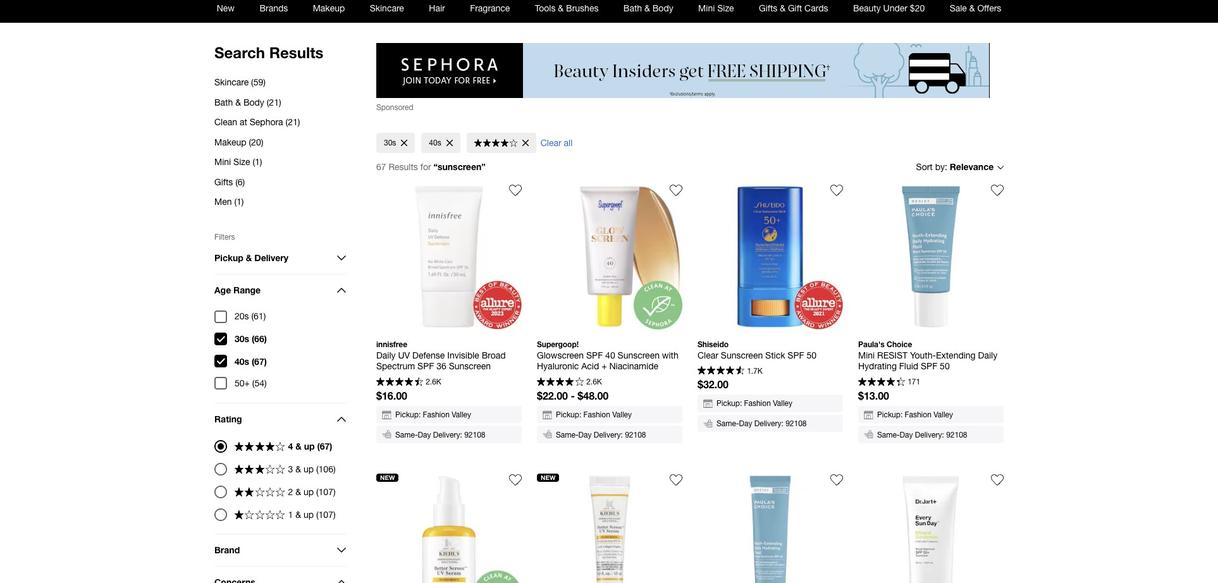 Task type: locate. For each thing, give the bounding box(es) containing it.
2 stars element
[[235, 487, 285, 498]]

under
[[884, 3, 908, 13]]

& inside popup button
[[970, 3, 975, 13]]

1 vertical spatial 50
[[940, 361, 950, 372]]

delivery: for $13.00
[[915, 431, 944, 439]]

0 horizontal spatial gifts
[[214, 177, 233, 187]]

(107)
[[316, 487, 336, 497], [316, 510, 336, 520]]

search results
[[214, 44, 324, 61]]

40s up 67 results for "sunscreen"
[[429, 138, 441, 147]]

0 horizontal spatial 4.5 stars element
[[376, 378, 423, 388]]

age range
[[214, 285, 261, 295]]

4.5 stars element up $16.00
[[376, 378, 423, 388]]

1 2.6k reviews element from the left
[[426, 378, 441, 387]]

1 horizontal spatial 4.5 stars element
[[698, 366, 744, 377]]

sunscreen inside innisfree daily uv defense invisible broad spectrum spf 36 sunscreen
[[449, 361, 491, 372]]

0 vertical spatial mini
[[699, 3, 715, 13]]

choice
[[887, 340, 912, 349]]

supergoop! - glowscreen spf 40 sunscreen with hyaluronic acid + niacinamide image
[[537, 184, 683, 330]]

body for bath & body
[[653, 3, 674, 13]]

$32.00
[[698, 379, 729, 391]]

1 vertical spatial skincare
[[214, 77, 249, 87]]

0 horizontal spatial clear
[[541, 138, 562, 148]]

innisfree - daily uv defense invisible broad spectrum spf 36 sunscreen image
[[376, 184, 522, 330]]

sunscreen up niacinamide
[[618, 350, 660, 360]]

0 vertical spatial (67)
[[252, 356, 267, 367]]

pickup: down $16.00
[[395, 411, 421, 419]]

fashion for $22.00 - $48.00
[[584, 411, 610, 419]]

delivery: for $22.00 - $48.00
[[594, 431, 623, 439]]

same-day delivery: 92108 for $16.00
[[395, 431, 486, 439]]

valley down invisible
[[452, 411, 471, 419]]

fashion down 1.7k
[[744, 400, 771, 408]]

0 vertical spatial size
[[718, 3, 734, 13]]

skincare left hair
[[370, 3, 404, 13]]

up for 1
[[304, 510, 314, 520]]

0 vertical spatial skincare
[[370, 3, 404, 13]]

clear inside 'shiseido clear sunscreen stick spf 50'
[[698, 350, 719, 360]]

gifts left the gift
[[759, 3, 778, 13]]

0 horizontal spatial sunscreen
[[449, 361, 491, 372]]

1 horizontal spatial gifts
[[759, 3, 778, 13]]

youth-
[[910, 350, 936, 360]]

1 horizontal spatial sunscreen
[[618, 350, 660, 360]]

beauty
[[853, 3, 881, 13]]

1 horizontal spatial body
[[653, 3, 674, 13]]

men
[[214, 197, 232, 207]]

spf down youth-
[[921, 361, 938, 372]]

pickup: down $22.00 - $48.00
[[556, 411, 582, 419]]

same- down $16.00
[[395, 431, 418, 439]]

spf inside paula's choice mini resist youth-extending daily hydrating fluid spf 50
[[921, 361, 938, 372]]

size for mini size (1)
[[233, 157, 250, 167]]

up right 2
[[304, 487, 314, 497]]

1 horizontal spatial new
[[380, 474, 395, 481]]

4.5 stars element up the $13.00
[[858, 378, 905, 388]]

2 horizontal spatial new
[[541, 474, 556, 481]]

new right sign in to love kiehl's since 1851 - better screen™ uv serum spf 50+ facial sunscreen with collagen peptide image
[[541, 474, 556, 481]]

1 horizontal spatial bath
[[624, 3, 642, 13]]

30s up 67
[[384, 138, 396, 147]]

2 horizontal spatial 4.5 stars element
[[858, 378, 905, 388]]

1 horizontal spatial 30s
[[384, 138, 396, 147]]

same- down "-"
[[556, 431, 579, 439]]

1 horizontal spatial 2.6k reviews element
[[587, 378, 602, 387]]

delivery:
[[755, 419, 784, 428], [433, 431, 462, 439], [594, 431, 623, 439], [915, 431, 944, 439]]

2 vertical spatial 4 stars element
[[235, 442, 285, 453]]

spf inside 'shiseido clear sunscreen stick spf 50'
[[788, 350, 804, 360]]

0 horizontal spatial 50
[[807, 350, 817, 360]]

0 vertical spatial (21)
[[267, 97, 281, 107]]

bath for bath & body (21)
[[214, 97, 233, 107]]

clean at sephora (21) link
[[214, 113, 346, 133]]

1 horizontal spatial 50
[[940, 361, 950, 372]]

40s up 50+
[[235, 356, 249, 367]]

fluid
[[899, 361, 919, 372]]

spf up acid
[[586, 350, 603, 360]]

brand
[[214, 545, 240, 555]]

sponsored
[[376, 103, 414, 112]]

bath & body link
[[611, 0, 686, 23]]

fashion
[[744, 400, 771, 408], [423, 411, 450, 419], [584, 411, 610, 419], [905, 411, 932, 419]]

sunscreen down invisible
[[449, 361, 491, 372]]

0 horizontal spatial makeup
[[214, 137, 246, 147]]

40s for 40s
[[429, 138, 441, 147]]

0 horizontal spatial mini
[[214, 157, 231, 167]]

sunscreen inside 'shiseido clear sunscreen stick spf 50'
[[721, 350, 763, 360]]

(21)
[[267, 97, 281, 107], [286, 117, 300, 127]]

(67)
[[252, 356, 267, 367], [317, 441, 332, 451]]

men (1)
[[214, 197, 244, 207]]

new right (106)
[[380, 474, 395, 481]]

clear all
[[541, 138, 573, 148]]

1 horizontal spatial 40s
[[429, 138, 441, 147]]

up right 1
[[304, 510, 314, 520]]

67 results for "sunscreen"
[[376, 162, 486, 172]]

1 horizontal spatial daily
[[978, 350, 998, 360]]

2.6k reviews element down 36
[[426, 378, 441, 387]]

brushes
[[566, 3, 599, 13]]

1 horizontal spatial (21)
[[286, 117, 300, 127]]

(107) down (106)
[[316, 487, 336, 497]]

sale & offers
[[950, 3, 1002, 13]]

results for search
[[269, 44, 324, 61]]

day for $22.00 - $48.00
[[579, 431, 592, 439]]

0 vertical spatial results
[[269, 44, 324, 61]]

0 vertical spatial (1)
[[253, 157, 262, 167]]

cards
[[805, 3, 828, 13]]

brands link
[[247, 0, 300, 23]]

same-day delivery: 92108 down 171 reviews element
[[877, 431, 968, 439]]

1 horizontal spatial 4 stars element
[[474, 139, 517, 149]]

delivery
[[254, 252, 288, 263]]

0 horizontal spatial skincare
[[214, 77, 249, 87]]

1 vertical spatial makeup
[[214, 137, 246, 147]]

0 vertical spatial (107)
[[316, 487, 336, 497]]

30s (66)
[[235, 334, 267, 344]]

pickup: fashion valley for $16.00
[[395, 411, 471, 419]]

(106)
[[316, 464, 336, 474]]

relevance
[[950, 162, 994, 172]]

1 horizontal spatial mini
[[699, 3, 715, 13]]

size
[[718, 3, 734, 13], [233, 157, 250, 167]]

pickup: fashion valley for $13.00
[[877, 411, 953, 419]]

(21) down the bath & body (21) link
[[286, 117, 300, 127]]

0 horizontal spatial 2.6k
[[426, 378, 441, 387]]

makeup link
[[300, 0, 357, 23]]

with
[[662, 350, 679, 360]]

0 vertical spatial 50
[[807, 350, 817, 360]]

1
[[288, 510, 293, 520]]

up right 4
[[304, 441, 315, 451]]

same-day delivery: 92108 down the $48.00
[[556, 431, 646, 439]]

bath right brushes
[[624, 3, 642, 13]]

gifts left (6) at the left top of the page
[[214, 177, 233, 187]]

same-day delivery: 92108 for $32.00
[[717, 419, 807, 428]]

same- down $32.00
[[717, 419, 739, 428]]

0 vertical spatial clear
[[541, 138, 562, 148]]

0 horizontal spatial daily
[[376, 350, 396, 360]]

50
[[807, 350, 817, 360], [940, 361, 950, 372]]

same-day delivery: 92108 down $16.00
[[395, 431, 486, 439]]

$22.00
[[537, 390, 568, 402]]

92108 for $13.00
[[947, 431, 968, 439]]

gifts & gift cards
[[759, 3, 828, 13]]

0 vertical spatial makeup
[[313, 3, 345, 13]]

1 vertical spatial results
[[389, 162, 418, 172]]

1 vertical spatial (1)
[[234, 197, 244, 207]]

pickup: fashion valley down the $48.00
[[556, 411, 632, 419]]

2 daily from the left
[[978, 350, 998, 360]]

2.6k down 36
[[426, 378, 441, 387]]

0 horizontal spatial size
[[233, 157, 250, 167]]

sign in to love supergoop! - glowscreen spf 40 sunscreen with hyaluronic acid + niacinamide image
[[670, 184, 683, 197]]

92108
[[786, 419, 807, 428], [464, 431, 486, 439], [625, 431, 646, 439], [947, 431, 968, 439]]

4.5 stars element
[[698, 366, 744, 377], [376, 378, 423, 388], [858, 378, 905, 388]]

gifts for gifts & gift cards
[[759, 3, 778, 13]]

1 vertical spatial clear
[[698, 350, 719, 360]]

new
[[217, 3, 235, 13], [380, 474, 395, 481], [541, 474, 556, 481]]

(67) up (54)
[[252, 356, 267, 367]]

mini inside paula's choice mini resist youth-extending daily hydrating fluid spf 50
[[858, 350, 875, 360]]

2 horizontal spatial mini
[[858, 350, 875, 360]]

sale
[[950, 3, 967, 13]]

up for 4
[[304, 441, 315, 451]]

spf down defense
[[418, 361, 434, 372]]

1 (107) from the top
[[316, 487, 336, 497]]

filters
[[214, 232, 235, 241]]

hyaluronic
[[537, 361, 579, 372]]

day
[[739, 419, 753, 428], [418, 431, 431, 439], [579, 431, 592, 439], [900, 431, 913, 439]]

pickup: down $32.00
[[717, 400, 742, 408]]

1 horizontal spatial skincare
[[370, 3, 404, 13]]

tools & brushes
[[535, 3, 599, 13]]

new link
[[204, 0, 247, 23], [376, 469, 527, 583], [537, 469, 688, 583]]

2
[[288, 487, 293, 497]]

0 horizontal spatial 2.6k reviews element
[[426, 378, 441, 387]]

$13.00
[[858, 390, 889, 402]]

makeup down clean
[[214, 137, 246, 147]]

fashion down the $48.00
[[584, 411, 610, 419]]

pickup: down the $13.00
[[877, 411, 903, 419]]

1 vertical spatial 40s
[[235, 356, 249, 367]]

40
[[605, 350, 615, 360]]

1 vertical spatial (21)
[[286, 117, 300, 127]]

new up search
[[217, 3, 235, 13]]

new for kiehl's since 1851 - better screen™ uv serum spf 50+ facial sunscreen with collagen peptide image
[[380, 474, 395, 481]]

2 vertical spatial mini
[[858, 350, 875, 360]]

men (1) link
[[214, 192, 346, 212]]

30s inside button
[[384, 138, 396, 147]]

mini right bath & body
[[699, 3, 715, 13]]

1 daily from the left
[[376, 350, 396, 360]]

2 2.6k reviews element from the left
[[587, 378, 602, 387]]

0 vertical spatial 30s
[[384, 138, 396, 147]]

daily
[[376, 350, 396, 360], [978, 350, 998, 360]]

spf
[[586, 350, 603, 360], [788, 350, 804, 360], [418, 361, 434, 372], [921, 361, 938, 372]]

50 right stick on the bottom right of the page
[[807, 350, 817, 360]]

1 horizontal spatial results
[[389, 162, 418, 172]]

up for 2
[[304, 487, 314, 497]]

30s left (66) on the bottom of the page
[[235, 334, 249, 344]]

skincare link
[[357, 0, 417, 23]]

same- for $32.00
[[717, 419, 739, 428]]

4.5 stars element for $32.00
[[698, 366, 744, 377]]

0 vertical spatial body
[[653, 3, 674, 13]]

(21) for clean at sephora (21)
[[286, 117, 300, 127]]

1 horizontal spatial new link
[[376, 469, 527, 583]]

4.5 stars element up $32.00
[[698, 366, 744, 377]]

daily down innisfree
[[376, 350, 396, 360]]

0 horizontal spatial (1)
[[234, 197, 244, 207]]

fashion down 36
[[423, 411, 450, 419]]

results right 67
[[389, 162, 418, 172]]

(21) down skincare (59) link
[[267, 97, 281, 107]]

2.6k reviews element up the $48.00
[[587, 378, 602, 387]]

2 horizontal spatial sunscreen
[[721, 350, 763, 360]]

1 vertical spatial (67)
[[317, 441, 332, 451]]

2.6k reviews element
[[426, 378, 441, 387], [587, 378, 602, 387]]

2 horizontal spatial new link
[[537, 469, 688, 583]]

bath up clean
[[214, 97, 233, 107]]

(1) right men
[[234, 197, 244, 207]]

pickup & delivery button
[[214, 242, 346, 274]]

1 vertical spatial gifts
[[214, 177, 233, 187]]

(1)
[[253, 157, 262, 167], [234, 197, 244, 207]]

size for mini size
[[718, 3, 734, 13]]

same-
[[717, 419, 739, 428], [395, 431, 418, 439], [556, 431, 579, 439], [877, 431, 900, 439]]

0 horizontal spatial 40s
[[235, 356, 249, 367]]

sign in to love paula's choice - mini resist youth-extending daily hydrating fluid spf 50 image
[[991, 184, 1004, 197]]

0 horizontal spatial 4 stars element
[[235, 442, 285, 453]]

sunscreen up 1.7k
[[721, 350, 763, 360]]

(21) for bath & body (21)
[[267, 97, 281, 107]]

(107) down '2 & up (107)'
[[316, 510, 336, 520]]

1 horizontal spatial (1)
[[253, 157, 262, 167]]

$16.00
[[376, 390, 407, 402]]

4 stars element
[[474, 139, 517, 149], [537, 378, 584, 388], [235, 442, 285, 453]]

0 horizontal spatial 30s
[[235, 334, 249, 344]]

(61)
[[251, 311, 266, 322]]

1 horizontal spatial clear
[[698, 350, 719, 360]]

results up skincare (59) link
[[269, 44, 324, 61]]

fashion for $32.00
[[744, 400, 771, 408]]

shiseido clear sunscreen stick spf 50
[[698, 340, 817, 360]]

1 vertical spatial body
[[243, 97, 264, 107]]

pickup: fashion valley down 1.7k
[[717, 400, 793, 408]]

& for bath & body
[[645, 3, 650, 13]]

1 vertical spatial size
[[233, 157, 250, 167]]

2.6k reviews element for $22.00 - $48.00
[[587, 378, 602, 387]]

mini down paula's
[[858, 350, 875, 360]]

sale & offers button
[[938, 0, 1014, 23]]

paula's
[[858, 340, 885, 349]]

fashion down 171 reviews element
[[905, 411, 932, 419]]

bath
[[624, 3, 642, 13], [214, 97, 233, 107]]

2 (107) from the top
[[316, 510, 336, 520]]

valley down niacinamide
[[612, 411, 632, 419]]

results inside 67 results for "sunscreen"
[[389, 162, 418, 172]]

0 horizontal spatial (21)
[[267, 97, 281, 107]]

&
[[558, 3, 564, 13], [645, 3, 650, 13], [780, 3, 786, 13], [970, 3, 975, 13], [235, 97, 241, 107], [246, 252, 252, 263], [296, 441, 302, 451], [296, 464, 301, 474], [296, 487, 301, 497], [296, 510, 301, 520]]

gifts
[[759, 3, 778, 13], [214, 177, 233, 187]]

daily inside innisfree daily uv defense invisible broad spectrum spf 36 sunscreen
[[376, 350, 396, 360]]

& inside "dropdown button"
[[246, 252, 252, 263]]

1 star element
[[235, 510, 285, 521]]

up for 3
[[304, 464, 314, 474]]

50+
[[235, 378, 250, 388]]

pickup:
[[717, 400, 742, 408], [395, 411, 421, 419], [556, 411, 582, 419], [877, 411, 903, 419]]

sign in to love paula's choice - resist youth-extending daily hydrating face sunscreen spf 50 image
[[831, 474, 843, 486]]

2 2.6k from the left
[[587, 378, 602, 387]]

0 horizontal spatial results
[[269, 44, 324, 61]]

2.6k up the $48.00
[[587, 378, 602, 387]]

new for kiehl's since 1851 - mini better screen™ uv serum spf 50+ facial sunscreen with collagen peptide image at the bottom
[[541, 474, 556, 481]]

1 vertical spatial 30s
[[235, 334, 249, 344]]

2.6k
[[426, 378, 441, 387], [587, 378, 602, 387]]

1 horizontal spatial 2.6k
[[587, 378, 602, 387]]

& for 4 & up (67)
[[296, 441, 302, 451]]

valley down stick on the bottom right of the page
[[773, 400, 793, 408]]

pickup: fashion valley down 171 reviews element
[[877, 411, 953, 419]]

2.6k for $16.00
[[426, 378, 441, 387]]

spf right stick on the bottom right of the page
[[788, 350, 804, 360]]

clean
[[214, 117, 237, 127]]

gifts (6) link
[[214, 172, 346, 192]]

skincare up bath & body (21)
[[214, 77, 249, 87]]

50 inside 'shiseido clear sunscreen stick spf 50'
[[807, 350, 817, 360]]

& for 1 & up (107)
[[296, 510, 301, 520]]

1 vertical spatial 4 stars element
[[537, 378, 584, 388]]

image de bannière avec contenu sponsorisé image
[[376, 43, 990, 98]]

bath for bath & body
[[624, 3, 642, 13]]

4
[[288, 441, 293, 451]]

4 stars element up $22.00
[[537, 378, 584, 388]]

(67) up (106)
[[317, 441, 332, 451]]

valley down the 'extending'
[[934, 411, 953, 419]]

40s inside button
[[429, 138, 441, 147]]

(107) for 2 & up (107)
[[316, 487, 336, 497]]

3
[[288, 464, 293, 474]]

0 horizontal spatial bath
[[214, 97, 233, 107]]

4 stars element up 3 stars element
[[235, 442, 285, 453]]

body
[[653, 3, 674, 13], [243, 97, 264, 107]]

pickup: fashion valley down $16.00
[[395, 411, 471, 419]]

at
[[240, 117, 247, 127]]

daily right the 'extending'
[[978, 350, 998, 360]]

0 horizontal spatial body
[[243, 97, 264, 107]]

1 horizontal spatial size
[[718, 3, 734, 13]]

(1) down (20)
[[253, 157, 262, 167]]

+
[[602, 361, 607, 372]]

4 stars element up "sunscreen" at the left of page
[[474, 139, 517, 149]]

0 vertical spatial gifts
[[759, 3, 778, 13]]

makeup
[[313, 3, 345, 13], [214, 137, 246, 147]]

0 vertical spatial 40s
[[429, 138, 441, 147]]

1 vertical spatial (107)
[[316, 510, 336, 520]]

1 2.6k from the left
[[426, 378, 441, 387]]

0 vertical spatial bath
[[624, 3, 642, 13]]

bath inside the bath & body (21) link
[[214, 97, 233, 107]]

valley for $32.00
[[773, 400, 793, 408]]

body up 'clean at sephora (21)'
[[243, 97, 264, 107]]

valley for $22.00 - $48.00
[[612, 411, 632, 419]]

bath inside bath & body link
[[624, 3, 642, 13]]

makeup (20)
[[214, 137, 263, 147]]

same- down the $13.00
[[877, 431, 900, 439]]

$48.00
[[578, 390, 609, 402]]

up left (106)
[[304, 464, 314, 474]]

pickup: fashion valley
[[717, 400, 793, 408], [395, 411, 471, 419], [556, 411, 632, 419], [877, 411, 953, 419]]

paula's choice - mini resist youth-extending daily hydrating fluid spf 50 image
[[858, 184, 1004, 330]]

shiseido
[[698, 340, 729, 349]]

makeup right brands
[[313, 3, 345, 13]]

& for gifts & gift cards
[[780, 3, 786, 13]]

2 horizontal spatial 4 stars element
[[537, 378, 584, 388]]

sign in to love shiseido - clear sunscreen stick spf 50 image
[[831, 184, 843, 197]]

92108 for $22.00 - $48.00
[[625, 431, 646, 439]]

same-day delivery: 92108 down 1.7k
[[717, 419, 807, 428]]

body left the mini size
[[653, 3, 674, 13]]

1 horizontal spatial makeup
[[313, 3, 345, 13]]

50 down the 'extending'
[[940, 361, 950, 372]]

invisible
[[447, 350, 479, 360]]

gift
[[788, 3, 802, 13]]

1 vertical spatial bath
[[214, 97, 233, 107]]

clear left all on the top
[[541, 138, 562, 148]]

1 vertical spatial mini
[[214, 157, 231, 167]]

mini up gifts (6)
[[214, 157, 231, 167]]

30s for 30s
[[384, 138, 396, 147]]

clear down shiseido
[[698, 350, 719, 360]]



Task type: vqa. For each thing, say whether or not it's contained in the screenshot.
Clear all
yes



Task type: describe. For each thing, give the bounding box(es) containing it.
171
[[908, 378, 921, 387]]

shiseido - clear sunscreen stick spf 50 image
[[698, 184, 843, 330]]

offers
[[978, 3, 1002, 13]]

1 & up (107)
[[288, 510, 336, 520]]

hair link
[[417, 0, 458, 23]]

age
[[214, 285, 231, 295]]

sign in to love dr. jart+ - every sun day™ mineral face sunscreen spf 50+ image
[[991, 474, 1004, 486]]

pickup: for $16.00
[[395, 411, 421, 419]]

pickup
[[214, 252, 243, 263]]

(54)
[[252, 378, 267, 388]]

1.7k reviews element
[[747, 367, 763, 376]]

pickup: for $22.00 - $48.00
[[556, 411, 582, 419]]

tools
[[535, 3, 556, 13]]

pickup: fashion valley for $32.00
[[717, 400, 793, 408]]

skincare (59)
[[214, 77, 266, 87]]

4.5 stars element for $16.00
[[376, 378, 423, 388]]

brands
[[260, 3, 288, 13]]

makeup for makeup
[[313, 3, 345, 13]]

niacinamide
[[610, 361, 659, 372]]

beauty under $20
[[853, 3, 925, 13]]

kiehl's since 1851 - better screen™ uv serum spf 50+ facial sunscreen with collagen peptide image
[[376, 474, 522, 583]]

resist
[[878, 350, 908, 360]]

innisfree daily uv defense invisible broad spectrum spf 36 sunscreen
[[376, 340, 508, 372]]

clear inside clear all button
[[541, 138, 562, 148]]

50 inside paula's choice mini resist youth-extending daily hydrating fluid spf 50
[[940, 361, 950, 372]]

skincare for skincare
[[370, 3, 404, 13]]

brand button
[[214, 534, 346, 566]]

20s (61)
[[235, 311, 266, 322]]

uv
[[398, 350, 410, 360]]

36
[[437, 361, 446, 372]]

rating button
[[214, 403, 346, 435]]

40s button
[[422, 133, 460, 153]]

glowscreen
[[537, 350, 584, 360]]

pickup: for $13.00
[[877, 411, 903, 419]]

all
[[564, 138, 573, 148]]

spectrum
[[376, 361, 415, 372]]

same- for $22.00 - $48.00
[[556, 431, 579, 439]]

& for bath & body (21)
[[235, 97, 241, 107]]

30s for 30s (66)
[[235, 334, 249, 344]]

0 horizontal spatial new
[[217, 3, 235, 13]]

day for $13.00
[[900, 431, 913, 439]]

30s button
[[376, 133, 415, 153]]

innisfree
[[376, 340, 407, 349]]

spf inside supergoop! glowscreen spf 40 sunscreen with hyaluronic acid + niacinamide
[[586, 350, 603, 360]]

92108 for $32.00
[[786, 419, 807, 428]]

3 stars element
[[235, 465, 285, 475]]

0 vertical spatial 4 stars element
[[474, 139, 517, 149]]

sort
[[916, 162, 933, 172]]

extending
[[936, 350, 976, 360]]

delivery: for $32.00
[[755, 419, 784, 428]]

body for bath & body (21)
[[243, 97, 264, 107]]

spf inside innisfree daily uv defense invisible broad spectrum spf 36 sunscreen
[[418, 361, 434, 372]]

2.6k reviews element for $16.00
[[426, 378, 441, 387]]

sign in to love innisfree - daily uv defense invisible broad spectrum spf 36 sunscreen image
[[509, 184, 522, 197]]

50+ (54)
[[235, 378, 267, 388]]

2.6k for $22.00 - $48.00
[[587, 378, 602, 387]]

1.7k
[[747, 367, 763, 376]]

skincare (59) link
[[214, 73, 346, 93]]

0 horizontal spatial (67)
[[252, 356, 267, 367]]

40s for 40s (67)
[[235, 356, 249, 367]]

stick
[[766, 350, 785, 360]]

& for 3 & up (106)
[[296, 464, 301, 474]]

$20
[[910, 3, 925, 13]]

beauty under $20 button
[[841, 0, 938, 23]]

makeup for makeup (20)
[[214, 137, 246, 147]]

mini size
[[699, 3, 734, 13]]

skincare for skincare (59)
[[214, 77, 249, 87]]

same- for $16.00
[[395, 431, 418, 439]]

mini for mini size (1)
[[214, 157, 231, 167]]

sort by : relevance
[[916, 162, 994, 172]]

mini size (1)
[[214, 157, 262, 167]]

dr. jart+ - every sun day™ mineral face sunscreen spf 50+ image
[[858, 474, 1004, 583]]

92108 for $16.00
[[464, 431, 486, 439]]

4 stars element for 2.6k
[[537, 378, 584, 388]]

sign in to love kiehl's since 1851 - better screen™ uv serum spf 50+ facial sunscreen with collagen peptide image
[[509, 474, 522, 486]]

day for $32.00
[[739, 419, 753, 428]]

search
[[214, 44, 265, 61]]

& for tools & brushes
[[558, 3, 564, 13]]

:
[[945, 162, 948, 172]]

1 horizontal spatial (67)
[[317, 441, 332, 451]]

fragrance
[[470, 3, 510, 13]]

acid
[[582, 361, 599, 372]]

gifts (6)
[[214, 177, 245, 187]]

same-day delivery: 92108 for $22.00 - $48.00
[[556, 431, 646, 439]]

mini size link
[[686, 0, 747, 23]]

broad
[[482, 350, 506, 360]]

range
[[233, 285, 261, 295]]

pickup & delivery
[[214, 252, 288, 263]]

clear all button
[[539, 135, 574, 151]]

by
[[935, 162, 945, 172]]

results for 67
[[389, 162, 418, 172]]

paula's choice mini resist youth-extending daily hydrating fluid spf 50
[[858, 340, 1000, 372]]

-
[[571, 390, 575, 402]]

bath & body (21)
[[214, 97, 281, 107]]

20s
[[235, 311, 249, 322]]

$22.00 - $48.00
[[537, 390, 609, 402]]

2 & up (107)
[[288, 487, 336, 497]]

"sunscreen"
[[434, 162, 486, 172]]

day for $16.00
[[418, 431, 431, 439]]

clean at sephora (21)
[[214, 117, 300, 127]]

sign in to love kiehl's since 1851 - mini better screen™ uv serum spf 50+ facial sunscreen with collagen peptide image
[[670, 474, 683, 486]]

171 reviews element
[[908, 378, 921, 387]]

4 & up (67)
[[288, 441, 332, 451]]

(6)
[[235, 177, 245, 187]]

(59)
[[251, 77, 266, 87]]

(66)
[[252, 334, 267, 344]]

age range button
[[214, 274, 346, 306]]

same- for $13.00
[[877, 431, 900, 439]]

gifts for gifts (6)
[[214, 177, 233, 187]]

for
[[421, 162, 431, 172]]

& for pickup & delivery
[[246, 252, 252, 263]]

daily inside paula's choice mini resist youth-extending daily hydrating fluid spf 50
[[978, 350, 998, 360]]

bath & body
[[624, 3, 674, 13]]

sephora
[[250, 117, 283, 127]]

mini size (1) link
[[214, 152, 346, 172]]

(20)
[[249, 137, 263, 147]]

sunscreen inside supergoop! glowscreen spf 40 sunscreen with hyaluronic acid + niacinamide
[[618, 350, 660, 360]]

(107) for 1 & up (107)
[[316, 510, 336, 520]]

mini for mini size
[[699, 3, 715, 13]]

& for 2 & up (107)
[[296, 487, 301, 497]]

paula's choice - resist youth-extending daily hydrating face sunscreen spf 50 image
[[698, 474, 843, 583]]

0 horizontal spatial new link
[[204, 0, 247, 23]]

fragrance link
[[458, 0, 523, 23]]

40s (67)
[[235, 356, 267, 367]]

pickup: fashion valley for $22.00 - $48.00
[[556, 411, 632, 419]]

bath & body (21) link
[[214, 93, 346, 113]]

fashion for $13.00
[[905, 411, 932, 419]]

4.5 stars element for $13.00
[[858, 378, 905, 388]]

delivery: for $16.00
[[433, 431, 462, 439]]

pickup: for $32.00
[[717, 400, 742, 408]]

4 stars element for 4 & up (67)
[[235, 442, 285, 453]]

fashion for $16.00
[[423, 411, 450, 419]]

kiehl's since 1851 - mini better screen™ uv serum spf 50+ facial sunscreen with collagen peptide image
[[537, 474, 683, 583]]

hair
[[429, 3, 445, 13]]

valley for $16.00
[[452, 411, 471, 419]]

valley for $13.00
[[934, 411, 953, 419]]

& for sale & offers
[[970, 3, 975, 13]]

same-day delivery: 92108 for $13.00
[[877, 431, 968, 439]]

gifts & gift cards link
[[747, 0, 841, 23]]



